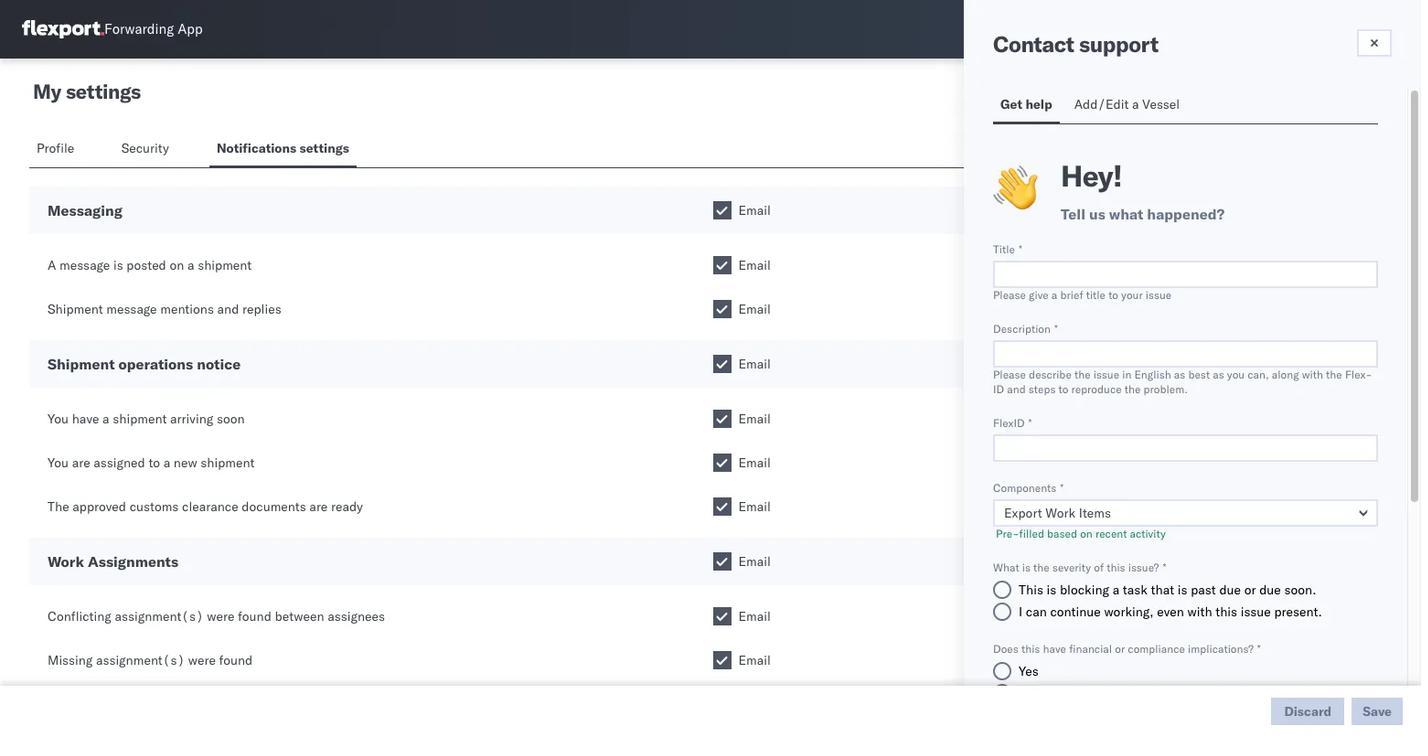 Task type: locate. For each thing, give the bounding box(es) containing it.
1 vertical spatial and
[[1007, 382, 1026, 396]]

1 please from the top
[[994, 288, 1026, 302]]

1 vertical spatial shipment
[[48, 355, 115, 373]]

6 email from the top
[[739, 455, 771, 471]]

due left soon. in the bottom right of the page
[[1260, 582, 1282, 598]]

shipment left operations
[[48, 355, 115, 373]]

os
[[1370, 22, 1387, 36]]

shipment up you are assigned to a new shipment
[[113, 411, 167, 427]]

0 horizontal spatial have
[[72, 411, 99, 427]]

0 vertical spatial settings
[[66, 79, 141, 104]]

email for you are assigned to a new shipment
[[739, 455, 771, 471]]

this down past
[[1216, 604, 1238, 620]]

security button
[[114, 132, 180, 167]]

1 horizontal spatial on
[[1081, 527, 1093, 541]]

app
[[178, 21, 203, 38]]

the up this
[[1034, 561, 1050, 575]]

on right based
[[1081, 527, 1093, 541]]

activity
[[1130, 527, 1166, 541]]

my settings
[[33, 79, 141, 104]]

shipment
[[198, 257, 252, 274], [113, 411, 167, 427], [201, 455, 255, 471]]

please inside 'please describe the issue in english as best as you can, along with the flex- id and steps to reproduce the problem.'
[[994, 368, 1026, 381]]

a left the vessel
[[1133, 96, 1139, 113]]

shipment
[[48, 301, 103, 317], [48, 355, 115, 373]]

and
[[217, 301, 239, 317], [1007, 382, 1026, 396]]

1 vertical spatial found
[[219, 652, 253, 669]]

1 horizontal spatial and
[[1007, 382, 1026, 396]]

affect
[[1093, 704, 1122, 718]]

to right title
[[1109, 288, 1119, 302]]

0 vertical spatial message
[[60, 257, 110, 274]]

customs
[[130, 499, 179, 515], [1125, 704, 1167, 718]]

you are assigned to a new shipment
[[48, 455, 255, 471]]

assignment(s) up the missing assignment(s) were found
[[115, 608, 204, 625]]

demurrage
[[1284, 704, 1337, 718]]

please up the id
[[994, 368, 1026, 381]]

1 horizontal spatial are
[[310, 499, 328, 515]]

1 vertical spatial to
[[1059, 382, 1069, 396]]

filled
[[1020, 527, 1045, 541]]

1 vertical spatial you
[[48, 455, 69, 471]]

3 email from the top
[[739, 301, 771, 317]]

0 horizontal spatial or
[[1115, 642, 1125, 656]]

1 vertical spatial shipment
[[113, 411, 167, 427]]

could left "cause"
[[1221, 704, 1249, 718]]

1 email from the top
[[739, 202, 771, 219]]

are left ready
[[310, 499, 328, 515]]

to inside 'please describe the issue in english as best as you can, along with the flex- id and steps to reproduce the problem.'
[[1059, 382, 1069, 396]]

due right past
[[1220, 582, 1242, 598]]

your
[[1122, 288, 1143, 302]]

2 please from the top
[[994, 368, 1026, 381]]

1 vertical spatial message
[[106, 301, 157, 317]]

blocking
[[1060, 582, 1110, 598]]

contact
[[994, 30, 1074, 58]]

* right title
[[1019, 242, 1023, 256]]

a left task
[[1113, 582, 1120, 598]]

or right past
[[1245, 582, 1257, 598]]

title
[[994, 242, 1015, 256]]

0 horizontal spatial could
[[1062, 704, 1090, 718]]

10 email from the top
[[739, 652, 771, 669]]

1 horizontal spatial to
[[1059, 382, 1069, 396]]

1 vertical spatial settings
[[300, 140, 349, 156]]

2 due from the left
[[1260, 582, 1282, 598]]

0 horizontal spatial on
[[170, 257, 184, 274]]

issue inside i.e. this issue could affect customs release or could cause demurrage charges.
[[1034, 704, 1059, 718]]

shipment for shipment operations notice
[[48, 355, 115, 373]]

release
[[1170, 704, 1206, 718]]

👋
[[994, 160, 1038, 217]]

is
[[113, 257, 123, 274], [1023, 561, 1031, 575], [1047, 582, 1057, 598], [1178, 582, 1188, 598]]

get help button
[[994, 88, 1060, 124]]

or right release
[[1209, 704, 1219, 718]]

found for missing assignment(s) were found
[[219, 652, 253, 669]]

settings for my settings
[[66, 79, 141, 104]]

flexid *
[[994, 416, 1032, 430]]

0 vertical spatial you
[[48, 411, 69, 427]]

None checkbox
[[713, 201, 731, 220], [713, 355, 731, 373], [713, 454, 731, 472], [713, 498, 731, 516], [713, 553, 731, 571], [713, 607, 731, 626], [713, 201, 731, 220], [713, 355, 731, 373], [713, 454, 731, 472], [713, 498, 731, 516], [713, 553, 731, 571], [713, 607, 731, 626]]

replies
[[242, 301, 281, 317]]

with down past
[[1188, 604, 1213, 620]]

shipment for new
[[201, 455, 255, 471]]

shipment right new
[[201, 455, 255, 471]]

2 you from the top
[[48, 455, 69, 471]]

1 horizontal spatial customs
[[1125, 704, 1167, 718]]

contact support
[[994, 30, 1159, 58]]

shipment down a
[[48, 301, 103, 317]]

description
[[994, 322, 1051, 336]]

you for you have a shipment arriving soon
[[48, 411, 69, 427]]

email for missing assignment(s) were found
[[739, 652, 771, 669]]

os button
[[1358, 8, 1400, 50]]

0 vertical spatial shipment
[[198, 257, 252, 274]]

found down conflicting assignment(s) were found between assignees
[[219, 652, 253, 669]]

describe
[[1029, 368, 1072, 381]]

* right flexid
[[1029, 416, 1032, 430]]

english
[[1135, 368, 1172, 381]]

on right posted
[[170, 257, 184, 274]]

Export Work Items text field
[[994, 500, 1379, 527]]

please left give at the right of page
[[994, 288, 1026, 302]]

1 vertical spatial please
[[994, 368, 1026, 381]]

or
[[1245, 582, 1257, 598], [1115, 642, 1125, 656], [1209, 704, 1219, 718]]

*
[[1019, 242, 1023, 256], [1055, 322, 1058, 336], [1029, 416, 1032, 430], [1061, 481, 1064, 495], [1163, 561, 1167, 575], [1258, 642, 1261, 656]]

8 email from the top
[[739, 553, 771, 570]]

brief
[[1061, 288, 1084, 302]]

you
[[1228, 368, 1245, 381]]

were down conflicting assignment(s) were found between assignees
[[188, 652, 216, 669]]

1 vertical spatial customs
[[1125, 704, 1167, 718]]

notifications
[[217, 140, 296, 156]]

settings inside "notifications settings" button
[[300, 140, 349, 156]]

have left 'financial' at the right bottom
[[1043, 642, 1067, 656]]

could left affect
[[1062, 704, 1090, 718]]

have up "assigned"
[[72, 411, 99, 427]]

1 horizontal spatial with
[[1303, 368, 1324, 381]]

9 email from the top
[[739, 608, 771, 625]]

7 email from the top
[[739, 499, 771, 515]]

as left best
[[1174, 368, 1186, 381]]

you have a shipment arriving soon
[[48, 411, 245, 427]]

to left new
[[149, 455, 160, 471]]

i.e.
[[994, 704, 1009, 718]]

1 horizontal spatial as
[[1213, 368, 1225, 381]]

with
[[1303, 368, 1324, 381], [1188, 604, 1213, 620]]

None text field
[[994, 340, 1379, 368], [994, 435, 1379, 462], [994, 340, 1379, 368], [994, 435, 1379, 462]]

this up charges.
[[1012, 704, 1031, 718]]

as
[[1174, 368, 1186, 381], [1213, 368, 1225, 381]]

1 horizontal spatial or
[[1209, 704, 1219, 718]]

please
[[994, 288, 1026, 302], [994, 368, 1026, 381]]

due
[[1220, 582, 1242, 598], [1260, 582, 1282, 598]]

mentions
[[160, 301, 214, 317]]

0 vertical spatial please
[[994, 288, 1026, 302]]

0 horizontal spatial as
[[1174, 368, 1186, 381]]

0 vertical spatial were
[[207, 608, 235, 625]]

give
[[1029, 288, 1049, 302]]

4 email from the top
[[739, 356, 771, 372]]

email for work assignments
[[739, 553, 771, 570]]

message right a
[[60, 257, 110, 274]]

1 vertical spatial have
[[1043, 642, 1067, 656]]

None checkbox
[[713, 256, 731, 274], [713, 300, 731, 318], [713, 410, 731, 428], [713, 651, 731, 670], [713, 256, 731, 274], [713, 300, 731, 318], [713, 410, 731, 428], [713, 651, 731, 670]]

0 vertical spatial to
[[1109, 288, 1119, 302]]

the approved customs clearance documents are ready
[[48, 499, 363, 515]]

0 vertical spatial shipment
[[48, 301, 103, 317]]

1 vertical spatial were
[[188, 652, 216, 669]]

1 you from the top
[[48, 411, 69, 427]]

this
[[1019, 582, 1044, 598]]

were for missing
[[188, 652, 216, 669]]

0 horizontal spatial with
[[1188, 604, 1213, 620]]

shipment for shipment message mentions and replies
[[48, 301, 103, 317]]

pre-filled based on recent activity
[[994, 527, 1166, 541]]

a up "assigned"
[[103, 411, 109, 427]]

soon
[[217, 411, 245, 427]]

0 vertical spatial and
[[217, 301, 239, 317]]

messaging
[[48, 201, 122, 220]]

clearance
[[182, 499, 239, 515]]

assignment(s) right 'missing'
[[96, 652, 185, 669]]

were left between
[[207, 608, 235, 625]]

financial
[[1070, 642, 1113, 656]]

1 horizontal spatial settings
[[300, 140, 349, 156]]

assignment(s) for conflicting
[[115, 608, 204, 625]]

0 vertical spatial customs
[[130, 499, 179, 515]]

settings right notifications
[[300, 140, 349, 156]]

are left "assigned"
[[72, 455, 90, 471]]

customs right affect
[[1125, 704, 1167, 718]]

1 as from the left
[[1174, 368, 1186, 381]]

email for shipment operations notice
[[739, 356, 771, 372]]

1 vertical spatial or
[[1115, 642, 1125, 656]]

description *
[[994, 322, 1058, 336]]

0 horizontal spatial are
[[72, 455, 90, 471]]

1 vertical spatial assignment(s)
[[96, 652, 185, 669]]

* right issue?
[[1163, 561, 1167, 575]]

my
[[33, 79, 61, 104]]

message down posted
[[106, 301, 157, 317]]

settings right my
[[66, 79, 141, 104]]

2 shipment from the top
[[48, 355, 115, 373]]

2 could from the left
[[1221, 704, 1249, 718]]

add/edit
[[1075, 96, 1129, 113]]

5 email from the top
[[739, 411, 771, 427]]

* right "components"
[[1061, 481, 1064, 495]]

the up the 'reproduce'
[[1075, 368, 1091, 381]]

1 horizontal spatial have
[[1043, 642, 1067, 656]]

2 email from the top
[[739, 257, 771, 274]]

2 vertical spatial or
[[1209, 704, 1219, 718]]

or right 'financial' at the right bottom
[[1115, 642, 1125, 656]]

happened?
[[1148, 205, 1225, 223]]

approved
[[73, 499, 126, 515]]

or inside i.e. this issue could affect customs release or could cause demurrage charges.
[[1209, 704, 1219, 718]]

0 vertical spatial or
[[1245, 582, 1257, 598]]

assignment(s) for missing
[[96, 652, 185, 669]]

0 vertical spatial found
[[238, 608, 272, 625]]

on
[[170, 257, 184, 274], [1081, 527, 1093, 541]]

2 vertical spatial shipment
[[201, 455, 255, 471]]

2 horizontal spatial or
[[1245, 582, 1257, 598]]

0 horizontal spatial due
[[1220, 582, 1242, 598]]

0 horizontal spatial settings
[[66, 79, 141, 104]]

customs down you are assigned to a new shipment
[[130, 499, 179, 515]]

1 shipment from the top
[[48, 301, 103, 317]]

get
[[1001, 96, 1023, 113]]

forwarding app
[[104, 21, 203, 38]]

0 horizontal spatial to
[[149, 455, 160, 471]]

to down describe
[[1059, 382, 1069, 396]]

0 vertical spatial on
[[170, 257, 184, 274]]

* right the description
[[1055, 322, 1058, 336]]

help
[[1026, 96, 1053, 113]]

issue
[[1146, 288, 1172, 302], [1094, 368, 1120, 381], [1241, 604, 1271, 620], [1034, 704, 1059, 718]]

the left flex- on the right
[[1327, 368, 1343, 381]]

customs inside i.e. this issue could affect customs release or could cause demurrage charges.
[[1125, 704, 1167, 718]]

issue down "no"
[[1034, 704, 1059, 718]]

were
[[207, 608, 235, 625], [188, 652, 216, 669]]

0 horizontal spatial customs
[[130, 499, 179, 515]]

message for shipment
[[106, 301, 157, 317]]

get help
[[1001, 96, 1053, 113]]

found
[[238, 608, 272, 625], [219, 652, 253, 669]]

0 vertical spatial assignment(s)
[[115, 608, 204, 625]]

as left you
[[1213, 368, 1225, 381]]

and right the id
[[1007, 382, 1026, 396]]

0 horizontal spatial and
[[217, 301, 239, 317]]

found left between
[[238, 608, 272, 625]]

found for conflicting assignment(s) were found between assignees
[[238, 608, 272, 625]]

1 horizontal spatial due
[[1260, 582, 1282, 598]]

and left the replies
[[217, 301, 239, 317]]

1 horizontal spatial could
[[1221, 704, 1249, 718]]

0 vertical spatial with
[[1303, 368, 1324, 381]]

issue up the 'reproduce'
[[1094, 368, 1120, 381]]

title *
[[994, 242, 1023, 256]]

shipment up the replies
[[198, 257, 252, 274]]

2 as from the left
[[1213, 368, 1225, 381]]

forwarding
[[104, 21, 174, 38]]

with right the along
[[1303, 368, 1324, 381]]

the down the in
[[1125, 382, 1141, 396]]

title
[[1087, 288, 1106, 302]]

were for conflicting
[[207, 608, 235, 625]]

None text field
[[994, 261, 1379, 288]]

please for please give a brief title to your issue
[[994, 288, 1026, 302]]

tell us what happened?
[[1061, 205, 1225, 223]]



Task type: vqa. For each thing, say whether or not it's contained in the screenshot.
due to the left
yes



Task type: describe. For each thing, give the bounding box(es) containing it.
Search Shipments (/) text field
[[1071, 16, 1248, 43]]

new
[[174, 455, 197, 471]]

present.
[[1275, 604, 1323, 620]]

add/edit a vessel button
[[1067, 88, 1193, 124]]

a inside add/edit a vessel button
[[1133, 96, 1139, 113]]

ready
[[331, 499, 363, 515]]

2 vertical spatial to
[[149, 455, 160, 471]]

* for description *
[[1055, 322, 1058, 336]]

recent
[[1096, 527, 1127, 541]]

i.e. this issue could affect customs release or could cause demurrage charges.
[[994, 704, 1337, 733]]

problem.
[[1144, 382, 1188, 396]]

documents
[[242, 499, 306, 515]]

with inside 'please describe the issue in english as best as you can, along with the flex- id and steps to reproduce the problem.'
[[1303, 368, 1324, 381]]

what is the severity of this issue? *
[[994, 561, 1167, 575]]

tell
[[1061, 205, 1086, 223]]

conflicting
[[48, 608, 111, 625]]

email for you have a shipment arriving soon
[[739, 411, 771, 427]]

is right that
[[1178, 582, 1188, 598]]

a up 'mentions'
[[188, 257, 194, 274]]

message for a
[[60, 257, 110, 274]]

a message is posted on a shipment
[[48, 257, 252, 274]]

a left new
[[163, 455, 170, 471]]

us
[[1090, 205, 1106, 223]]

steps
[[1029, 382, 1056, 396]]

past
[[1191, 582, 1217, 598]]

add/edit a vessel
[[1075, 96, 1180, 113]]

the
[[48, 499, 69, 515]]

what
[[1110, 205, 1144, 223]]

* right implications?
[[1258, 642, 1261, 656]]

along
[[1272, 368, 1300, 381]]

* for title *
[[1019, 242, 1023, 256]]

is right this
[[1047, 582, 1057, 598]]

security
[[121, 140, 169, 156]]

operations
[[118, 355, 193, 373]]

charges.
[[994, 719, 1036, 733]]

issue left present.
[[1241, 604, 1271, 620]]

a right give at the right of page
[[1052, 288, 1058, 302]]

flexport. image
[[22, 20, 104, 38]]

email for a message is posted on a shipment
[[739, 257, 771, 274]]

flexid
[[994, 416, 1025, 430]]

components
[[994, 481, 1057, 495]]

email for messaging
[[739, 202, 771, 219]]

what
[[994, 561, 1020, 575]]

is left posted
[[113, 257, 123, 274]]

missing
[[48, 652, 93, 669]]

notifications settings
[[217, 140, 349, 156]]

profile
[[37, 140, 74, 156]]

a
[[48, 257, 56, 274]]

conflicting assignment(s) were found between assignees
[[48, 608, 385, 625]]

shipment for a
[[198, 257, 252, 274]]

work
[[48, 553, 84, 571]]

i can continue working, even with this issue present.
[[1019, 604, 1323, 620]]

1 due from the left
[[1220, 582, 1242, 598]]

1 vertical spatial are
[[310, 499, 328, 515]]

0 vertical spatial have
[[72, 411, 99, 427]]

working,
[[1105, 604, 1154, 620]]

does this have financial or compliance implications? *
[[994, 642, 1261, 656]]

pre-
[[996, 527, 1020, 541]]

compliance
[[1128, 642, 1186, 656]]

vessel
[[1143, 96, 1180, 113]]

this is blocking a task that is past due or due soon.
[[1019, 582, 1317, 598]]

does
[[994, 642, 1019, 656]]

i
[[1019, 604, 1023, 620]]

this up yes
[[1022, 642, 1041, 656]]

in
[[1123, 368, 1132, 381]]

issue?
[[1129, 561, 1159, 575]]

flex-
[[1346, 368, 1373, 381]]

yes
[[1019, 663, 1039, 680]]

notice
[[197, 355, 241, 373]]

id
[[994, 382, 1005, 396]]

profile button
[[29, 132, 85, 167]]

and inside 'please describe the issue in english as best as you can, along with the flex- id and steps to reproduce the problem.'
[[1007, 382, 1026, 396]]

assignments
[[88, 553, 178, 571]]

arriving
[[170, 411, 213, 427]]

settings for notifications settings
[[300, 140, 349, 156]]

* for components *
[[1061, 481, 1064, 495]]

this right of
[[1107, 561, 1126, 575]]

please describe the issue in english as best as you can, along with the flex- id and steps to reproduce the problem.
[[994, 368, 1373, 396]]

based
[[1048, 527, 1078, 541]]

is right what
[[1023, 561, 1031, 575]]

work assignments
[[48, 553, 178, 571]]

please give a brief title to your issue
[[994, 288, 1172, 302]]

email for conflicting assignment(s) were found between assignees
[[739, 608, 771, 625]]

email for the approved customs clearance documents are ready
[[739, 499, 771, 515]]

between
[[275, 608, 324, 625]]

0 vertical spatial are
[[72, 455, 90, 471]]

1 vertical spatial on
[[1081, 527, 1093, 541]]

please for please describe the issue in english as best as you can, along with the flex- id and steps to reproduce the problem.
[[994, 368, 1026, 381]]

can
[[1026, 604, 1047, 620]]

issue right your
[[1146, 288, 1172, 302]]

even
[[1158, 604, 1185, 620]]

email for shipment message mentions and replies
[[739, 301, 771, 317]]

this inside i.e. this issue could affect customs release or could cause demurrage charges.
[[1012, 704, 1031, 718]]

continue
[[1051, 604, 1101, 620]]

components *
[[994, 481, 1064, 495]]

missing assignment(s) were found
[[48, 652, 253, 669]]

task
[[1123, 582, 1148, 598]]

reproduce
[[1072, 382, 1122, 396]]

1 vertical spatial with
[[1188, 604, 1213, 620]]

hey!
[[1061, 157, 1123, 194]]

can,
[[1248, 368, 1270, 381]]

2 horizontal spatial to
[[1109, 288, 1119, 302]]

* for flexid *
[[1029, 416, 1032, 430]]

shipment operations notice
[[48, 355, 241, 373]]

issue inside 'please describe the issue in english as best as you can, along with the flex- id and steps to reproduce the problem.'
[[1094, 368, 1120, 381]]

assigned
[[94, 455, 145, 471]]

implications?
[[1188, 642, 1254, 656]]

that
[[1151, 582, 1175, 598]]

of
[[1094, 561, 1104, 575]]

no
[[1019, 685, 1036, 702]]

1 could from the left
[[1062, 704, 1090, 718]]

you for you are assigned to a new shipment
[[48, 455, 69, 471]]

shipment message mentions and replies
[[48, 301, 281, 317]]



